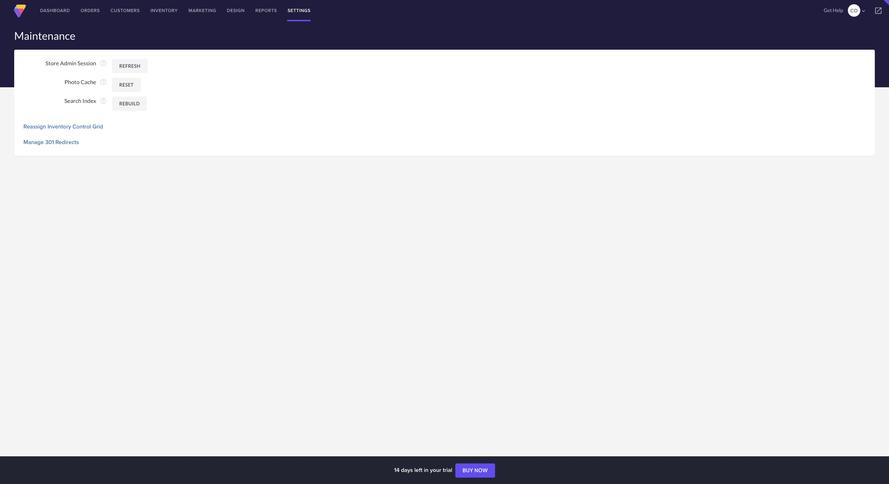 Task type: locate. For each thing, give the bounding box(es) containing it.
reassign inventory control grid
[[23, 122, 103, 131]]

maintenance
[[14, 29, 75, 42]]

settings
[[288, 7, 311, 14]]

orders
[[81, 7, 100, 14]]

search
[[64, 97, 81, 104]]

admin
[[60, 60, 76, 66]]

buy
[[463, 468, 473, 474]]

help_outline right the cache
[[100, 78, 107, 86]]

rebuild
[[119, 101, 140, 106]]

0 horizontal spatial inventory
[[48, 122, 71, 131]]

store
[[45, 60, 59, 66]]

0 vertical spatial help_outline
[[100, 60, 107, 67]]

search index help_outline
[[64, 97, 107, 104]]

help_outline right session
[[100, 60, 107, 67]]

get
[[824, 7, 832, 13]]

inventory
[[150, 7, 178, 14], [48, 122, 71, 131]]

reassign inventory control grid link
[[23, 122, 103, 131]]

dashboard link
[[35, 0, 75, 21]]

14 days left in your trial
[[394, 466, 454, 474]]

help_outline for photo cache help_outline
[[100, 78, 107, 86]]

index
[[82, 97, 96, 104]]

3 help_outline from the top
[[100, 97, 107, 104]]

photo
[[64, 78, 80, 85]]

reset link
[[112, 78, 141, 92]]

reports
[[255, 7, 277, 14]]

 link
[[868, 0, 889, 21]]

marketing
[[188, 7, 216, 14]]

redirects
[[55, 138, 79, 146]]

manage
[[23, 138, 44, 146]]

help_outline right index
[[100, 97, 107, 104]]

2 help_outline from the top
[[100, 78, 107, 86]]

help_outline
[[100, 60, 107, 67], [100, 78, 107, 86], [100, 97, 107, 104]]

manage 301 redirects
[[23, 138, 79, 146]]

0 vertical spatial inventory
[[150, 7, 178, 14]]


[[874, 6, 883, 15]]

14
[[394, 466, 400, 474]]

rebuild link
[[112, 97, 147, 111]]

grid
[[92, 122, 103, 131]]

co
[[850, 7, 858, 13]]

2 vertical spatial help_outline
[[100, 97, 107, 104]]

1 vertical spatial help_outline
[[100, 78, 107, 86]]



Task type: vqa. For each thing, say whether or not it's contained in the screenshot.
the Image associated with Banner Image
no



Task type: describe. For each thing, give the bounding box(es) containing it.
trial
[[443, 466, 452, 474]]

help_outline for search index help_outline
[[100, 97, 107, 104]]

get help
[[824, 7, 843, 13]]

help
[[833, 7, 843, 13]]

refresh
[[119, 63, 140, 69]]

1 horizontal spatial inventory
[[150, 7, 178, 14]]


[[860, 8, 867, 14]]

your
[[430, 466, 441, 474]]

manage 301 redirects link
[[23, 138, 79, 146]]

control
[[72, 122, 91, 131]]

in
[[424, 466, 429, 474]]

now
[[474, 468, 488, 474]]

session
[[78, 60, 96, 66]]

customers
[[111, 7, 140, 14]]

refresh link
[[112, 59, 147, 73]]

photo cache help_outline
[[64, 78, 107, 86]]

co 
[[850, 7, 867, 14]]

dashboard
[[40, 7, 70, 14]]

reassign
[[23, 122, 46, 131]]

1 help_outline from the top
[[100, 60, 107, 67]]

reset
[[119, 82, 134, 88]]

design
[[227, 7, 245, 14]]

store admin session help_outline
[[45, 60, 107, 67]]

cache
[[81, 78, 96, 85]]

buy now
[[463, 468, 488, 474]]

301
[[45, 138, 54, 146]]

1 vertical spatial inventory
[[48, 122, 71, 131]]

days
[[401, 466, 413, 474]]

buy now link
[[456, 464, 495, 478]]

left
[[414, 466, 423, 474]]



